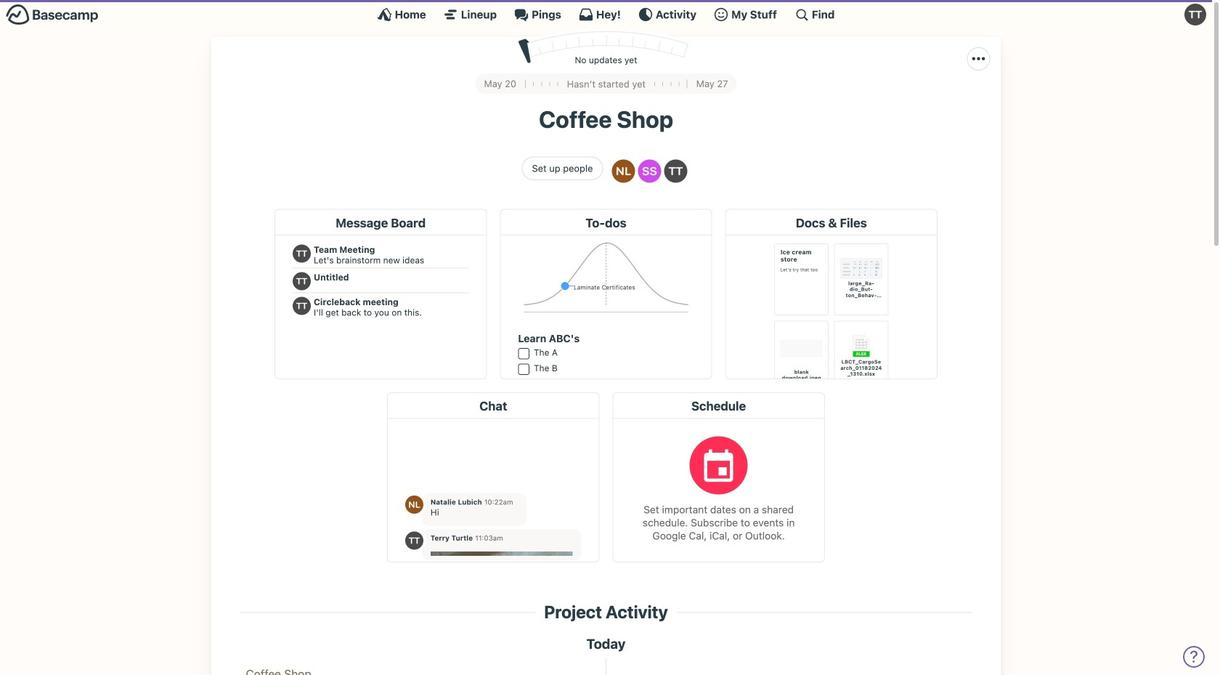 Task type: locate. For each thing, give the bounding box(es) containing it.
keyboard shortcut: ⌘ + / image
[[795, 7, 809, 22]]

0 vertical spatial terry turtle image
[[1185, 4, 1207, 25]]

terry turtle image
[[1185, 4, 1207, 25], [665, 160, 688, 183]]

people on this project element
[[609, 157, 691, 194]]

1 horizontal spatial terry turtle image
[[1185, 4, 1207, 25]]

1 vertical spatial terry turtle image
[[665, 160, 688, 183]]

0 horizontal spatial terry turtle image
[[665, 160, 688, 183]]

switch accounts image
[[6, 4, 99, 26]]



Task type: describe. For each thing, give the bounding box(es) containing it.
sarah silvers image
[[638, 160, 662, 183]]

main element
[[0, 0, 1213, 28]]

terry turtle image inside main element
[[1185, 4, 1207, 25]]

natalie lubich image
[[612, 160, 635, 183]]



Task type: vqa. For each thing, say whether or not it's contained in the screenshot.
Natalie Lubich icon
yes



